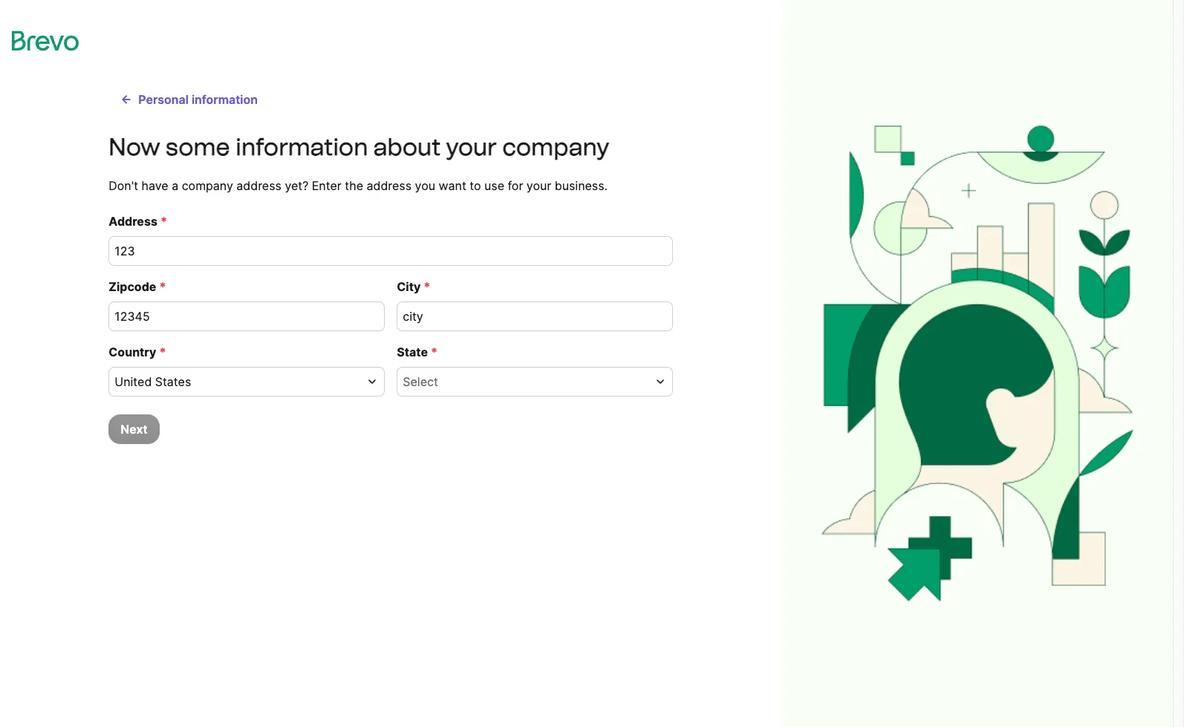 Task type: locate. For each thing, give the bounding box(es) containing it.
0 horizontal spatial company
[[182, 178, 233, 193]]

company right a
[[182, 178, 233, 193]]

* for city *
[[424, 279, 430, 294]]

* right country in the top of the page
[[159, 345, 166, 360]]

information up "some"
[[192, 92, 258, 107]]

0 horizontal spatial your
[[446, 133, 497, 161]]

None field
[[115, 373, 361, 391], [403, 373, 649, 391], [115, 373, 361, 391], [403, 373, 649, 391]]

None text field
[[397, 302, 673, 331]]

want
[[439, 178, 466, 193]]

* right "state"
[[431, 345, 438, 360]]

1 horizontal spatial address
[[367, 178, 412, 193]]

information
[[192, 92, 258, 107], [235, 133, 368, 161]]

None text field
[[109, 236, 673, 266], [109, 302, 385, 331], [109, 236, 673, 266], [109, 302, 385, 331]]

address left yet?
[[236, 178, 281, 193]]

now
[[109, 133, 160, 161]]

city *
[[397, 279, 430, 294]]

united
[[115, 374, 152, 389]]

company up business.
[[502, 133, 609, 161]]

0 vertical spatial your
[[446, 133, 497, 161]]

0 vertical spatial company
[[502, 133, 609, 161]]

1 horizontal spatial your
[[527, 178, 551, 193]]

your right for
[[527, 178, 551, 193]]

* for zipcode *
[[159, 279, 166, 294]]

don't
[[109, 178, 138, 193]]

1 vertical spatial information
[[235, 133, 368, 161]]

states
[[155, 374, 191, 389]]

1 vertical spatial company
[[182, 178, 233, 193]]

zipcode
[[109, 279, 156, 294]]

your
[[446, 133, 497, 161], [527, 178, 551, 193]]

your up to
[[446, 133, 497, 161]]

about
[[373, 133, 441, 161]]

0 horizontal spatial address
[[236, 178, 281, 193]]

2 address from the left
[[367, 178, 412, 193]]

united states
[[115, 374, 191, 389]]

use
[[484, 178, 504, 193]]

have
[[142, 178, 168, 193]]

* right zipcode
[[159, 279, 166, 294]]

* right city
[[424, 279, 430, 294]]

* for state *
[[431, 345, 438, 360]]

united states button
[[109, 367, 385, 397]]

address
[[236, 178, 281, 193], [367, 178, 412, 193]]

yet?
[[285, 178, 308, 193]]

information up yet?
[[235, 133, 368, 161]]

the
[[345, 178, 363, 193]]

address right the
[[367, 178, 412, 193]]

address
[[109, 214, 157, 229]]

company
[[502, 133, 609, 161], [182, 178, 233, 193]]

city
[[397, 279, 421, 294]]

* right address
[[160, 214, 167, 229]]

0 vertical spatial information
[[192, 92, 258, 107]]

personal information
[[138, 92, 258, 107]]

*
[[160, 214, 167, 229], [159, 279, 166, 294], [424, 279, 430, 294], [159, 345, 166, 360], [431, 345, 438, 360]]

* for address *
[[160, 214, 167, 229]]

select
[[403, 374, 438, 389]]

state *
[[397, 345, 438, 360]]



Task type: describe. For each thing, give the bounding box(es) containing it.
next
[[121, 422, 148, 437]]

state
[[397, 345, 428, 360]]

business.
[[555, 178, 608, 193]]

country
[[109, 345, 156, 360]]

a
[[172, 178, 178, 193]]

now some information about your company
[[109, 133, 609, 161]]

select button
[[397, 367, 673, 397]]

personal information button
[[109, 85, 270, 114]]

information inside button
[[192, 92, 258, 107]]

personal
[[138, 92, 189, 107]]

next button
[[109, 415, 159, 444]]

address *
[[109, 214, 167, 229]]

for
[[508, 178, 523, 193]]

don't have a company address yet? enter the address you want to use for your business.
[[109, 178, 608, 193]]

1 address from the left
[[236, 178, 281, 193]]

to
[[470, 178, 481, 193]]

1 horizontal spatial company
[[502, 133, 609, 161]]

1 vertical spatial your
[[527, 178, 551, 193]]

country *
[[109, 345, 166, 360]]

zipcode *
[[109, 279, 166, 294]]

you
[[415, 178, 435, 193]]

enter
[[312, 178, 341, 193]]

* for country *
[[159, 345, 166, 360]]

some
[[166, 133, 230, 161]]



Task type: vqa. For each thing, say whether or not it's contained in the screenshot.
Privacy Policy .
no



